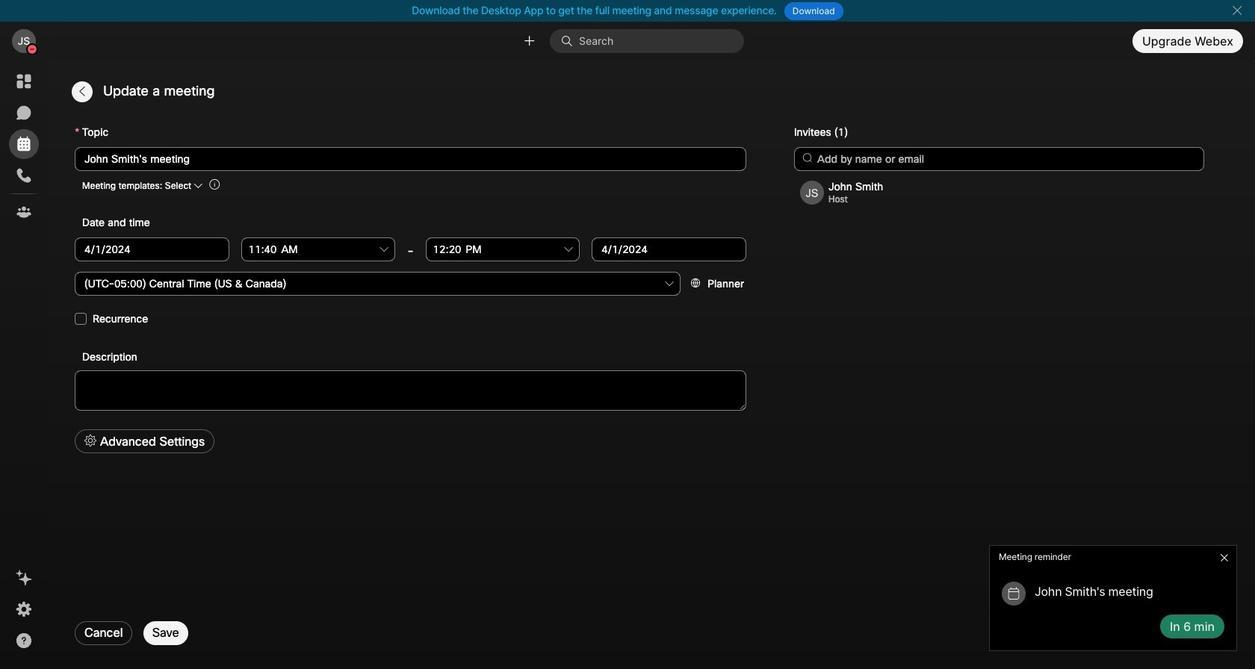 Task type: vqa. For each thing, say whether or not it's contained in the screenshot.
Orange Hub list item
no



Task type: describe. For each thing, give the bounding box(es) containing it.
cancel_16 image
[[1232, 4, 1243, 16]]

webex tab list
[[9, 67, 39, 227]]



Task type: locate. For each thing, give the bounding box(es) containing it.
navigation
[[0, 61, 48, 670]]

alert
[[983, 539, 1243, 658]]



